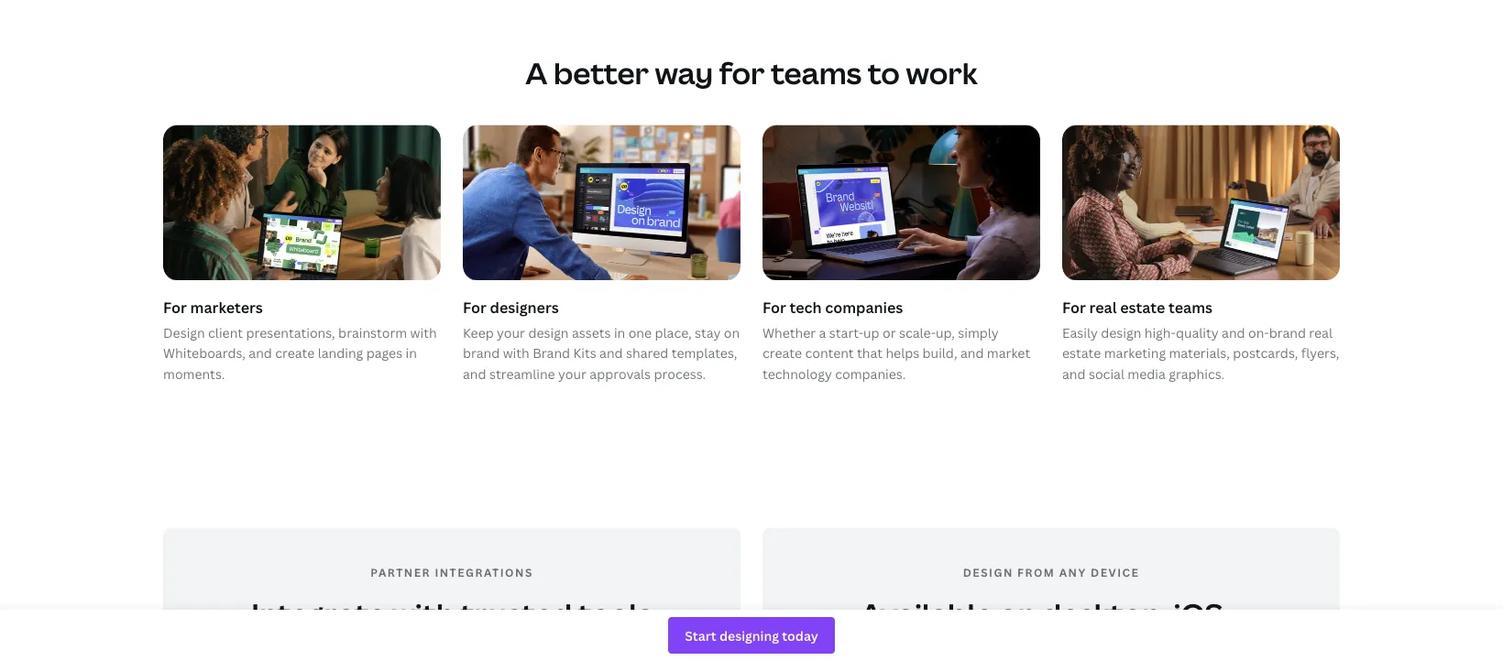 Task type: vqa. For each thing, say whether or not it's contained in the screenshot.
the scale-
yes



Task type: locate. For each thing, give the bounding box(es) containing it.
2 create from the left
[[763, 345, 802, 362]]

streamline down brand
[[490, 365, 555, 383]]

with inside the integrate with trusted tools to streamline your  workflow
[[392, 595, 455, 634]]

design inside easily design high-quality and on-brand real estate marketing materials, postcards, flyers, and social media graphics.
[[1101, 324, 1142, 342]]

scale-
[[899, 324, 936, 342]]

teams
[[771, 53, 862, 93], [1169, 298, 1213, 317]]

assets
[[572, 324, 611, 342]]

pages
[[366, 345, 403, 362]]

quality
[[1176, 324, 1219, 342]]

real
[[1090, 298, 1117, 317], [1310, 324, 1333, 342]]

marketers
[[190, 298, 263, 317]]

2 vertical spatial your
[[444, 631, 513, 662]]

brand down keep
[[463, 345, 500, 362]]

0 vertical spatial real
[[1090, 298, 1117, 317]]

for
[[163, 298, 187, 317], [463, 298, 487, 317], [763, 298, 787, 317], [1063, 298, 1086, 317]]

0 horizontal spatial on
[[724, 324, 740, 342]]

create down presentations,
[[275, 345, 315, 362]]

1 vertical spatial real
[[1310, 324, 1333, 342]]

and down keep
[[463, 365, 486, 383]]

1 horizontal spatial create
[[763, 345, 802, 362]]

teams up "quality"
[[1169, 298, 1213, 317]]

0 vertical spatial in
[[614, 324, 626, 342]]

4 for from the left
[[1063, 298, 1086, 317]]

1 horizontal spatial streamline
[[490, 365, 555, 383]]

1 vertical spatial estate
[[1063, 345, 1101, 362]]

streamline inside "keep your design assets in one place, stay on brand with brand kits and shared templates, and streamline your approvals process."
[[490, 365, 555, 383]]

tech
[[790, 298, 822, 317]]

postcards,
[[1233, 345, 1299, 362]]

1 vertical spatial your
[[558, 365, 587, 383]]

your
[[497, 324, 525, 342], [558, 365, 587, 383], [444, 631, 513, 662]]

teams right the 'for'
[[771, 53, 862, 93]]

0 horizontal spatial in
[[406, 345, 417, 362]]

estate
[[1121, 298, 1166, 317], [1063, 345, 1101, 362]]

better
[[554, 53, 649, 93]]

in
[[614, 324, 626, 342], [406, 345, 417, 362]]

in left one
[[614, 324, 626, 342]]

any
[[1060, 566, 1087, 581]]

1 horizontal spatial real
[[1310, 324, 1333, 342]]

process.
[[654, 365, 706, 383]]

0 horizontal spatial create
[[275, 345, 315, 362]]

0 vertical spatial streamline
[[490, 365, 555, 383]]

streamline
[[490, 365, 555, 383], [282, 631, 438, 662]]

for marketers
[[163, 298, 263, 317]]

kits
[[573, 345, 597, 362]]

1 create from the left
[[275, 345, 315, 362]]

1 vertical spatial in
[[406, 345, 417, 362]]

tools
[[578, 595, 653, 634]]

for up design
[[163, 298, 187, 317]]

0 horizontal spatial brand
[[463, 345, 500, 362]]

create inside 'whether a start-up or scale-up, simply create content that helps build, and market technology companies.'
[[763, 345, 802, 362]]

0 horizontal spatial streamline
[[282, 631, 438, 662]]

desktop,
[[1042, 595, 1168, 634]]

with inside "keep your design assets in one place, stay on brand with brand kits and shared templates, and streamline your approvals process."
[[503, 345, 530, 362]]

0 vertical spatial your
[[497, 324, 525, 342]]

design client presentations, brainstorm with whiteboards, and create landing pages in moments.
[[163, 324, 437, 383]]

1 vertical spatial to
[[243, 631, 276, 662]]

0 vertical spatial on
[[724, 324, 740, 342]]

client
[[208, 324, 243, 342]]

streamline down partner
[[282, 631, 438, 662]]

2 design from the left
[[1101, 324, 1142, 342]]

on inside "keep your design assets in one place, stay on brand with brand kits and shared templates, and streamline your approvals process."
[[724, 324, 740, 342]]

for designers
[[463, 298, 559, 317]]

in inside the 'design client presentations, brainstorm with whiteboards, and create landing pages in moments.'
[[406, 345, 417, 362]]

and down simply
[[961, 345, 984, 362]]

real up easily at the right of the page
[[1090, 298, 1117, 317]]

and left on-
[[1222, 324, 1246, 342]]

design
[[963, 566, 1014, 581]]

companies.
[[835, 365, 906, 383]]

0 horizontal spatial real
[[1090, 298, 1117, 317]]

real up "flyers," on the bottom
[[1310, 324, 1333, 342]]

design up brand
[[528, 324, 569, 342]]

build,
[[923, 345, 958, 362]]

1 design from the left
[[528, 324, 569, 342]]

with right brainstorm
[[410, 324, 437, 342]]

streamline inside the integrate with trusted tools to streamline your  workflow
[[282, 631, 438, 662]]

for up whether
[[763, 298, 787, 317]]

a better way for teams to work
[[526, 53, 978, 93]]

0 vertical spatial with
[[410, 324, 437, 342]]

place,
[[655, 324, 692, 342]]

a
[[819, 324, 826, 342]]

create
[[275, 345, 315, 362], [763, 345, 802, 362]]

0 vertical spatial brand
[[1270, 324, 1306, 342]]

estate up high-
[[1121, 298, 1166, 317]]

2 for from the left
[[463, 298, 487, 317]]

your down integrations
[[444, 631, 513, 662]]

1 horizontal spatial on
[[999, 595, 1036, 634]]

design
[[163, 324, 205, 342]]

a
[[526, 53, 548, 93]]

1 vertical spatial streamline
[[282, 631, 438, 662]]

in inside "keep your design assets in one place, stay on brand with brand kits and shared templates, and streamline your approvals process."
[[614, 324, 626, 342]]

up
[[864, 324, 880, 342]]

for up easily at the right of the page
[[1063, 298, 1086, 317]]

keep your design assets in one place, stay on brand with brand kits and shared templates, and streamline your approvals process.
[[463, 324, 740, 383]]

and down design at the right
[[961, 631, 1017, 662]]

0 horizontal spatial teams
[[771, 53, 862, 93]]

with inside the 'design client presentations, brainstorm with whiteboards, and create landing pages in moments.'
[[410, 324, 437, 342]]

to
[[868, 53, 900, 93], [243, 631, 276, 662]]

and down presentations,
[[249, 345, 272, 362]]

and
[[1222, 324, 1246, 342], [249, 345, 272, 362], [600, 345, 623, 362], [961, 345, 984, 362], [463, 365, 486, 383], [1063, 365, 1086, 383], [961, 631, 1017, 662]]

design inside "keep your design assets in one place, stay on brand with brand kits and shared templates, and streamline your approvals process."
[[528, 324, 569, 342]]

for for for marketers
[[163, 298, 187, 317]]

on right stay
[[724, 324, 740, 342]]

that
[[857, 345, 883, 362]]

companies
[[825, 298, 903, 317]]

for up keep
[[463, 298, 487, 317]]

for for for real estate teams
[[1063, 298, 1086, 317]]

in right pages
[[406, 345, 417, 362]]

your down the kits
[[558, 365, 587, 383]]

whether a start-up or scale-up, simply create content that helps build, and market technology companies.
[[763, 324, 1031, 383]]

designers
[[490, 298, 559, 317]]

3 for from the left
[[763, 298, 787, 317]]

1 vertical spatial with
[[503, 345, 530, 362]]

available
[[860, 595, 993, 634]]

design up marketing
[[1101, 324, 1142, 342]]

0 horizontal spatial design
[[528, 324, 569, 342]]

and left social
[[1063, 365, 1086, 383]]

1 horizontal spatial brand
[[1270, 324, 1306, 342]]

design
[[528, 324, 569, 342], [1101, 324, 1142, 342]]

brand
[[1270, 324, 1306, 342], [463, 345, 500, 362]]

with left brand
[[503, 345, 530, 362]]

on-
[[1249, 324, 1270, 342]]

with
[[410, 324, 437, 342], [503, 345, 530, 362], [392, 595, 455, 634]]

1 vertical spatial on
[[999, 595, 1036, 634]]

1 vertical spatial brand
[[463, 345, 500, 362]]

with down partner
[[392, 595, 455, 634]]

design from any device
[[963, 566, 1140, 581]]

1 for from the left
[[163, 298, 187, 317]]

for tech companies
[[763, 298, 903, 317]]

0 horizontal spatial estate
[[1063, 345, 1101, 362]]

materials,
[[1169, 345, 1230, 362]]

estate down easily at the right of the page
[[1063, 345, 1101, 362]]

your inside the integrate with trusted tools to streamline your  workflow
[[444, 631, 513, 662]]

2 vertical spatial with
[[392, 595, 455, 634]]

0 vertical spatial to
[[868, 53, 900, 93]]

0 vertical spatial estate
[[1121, 298, 1166, 317]]

1 vertical spatial teams
[[1169, 298, 1213, 317]]

1 horizontal spatial in
[[614, 324, 626, 342]]

0 horizontal spatial to
[[243, 631, 276, 662]]

create down whether
[[763, 345, 802, 362]]

brand up postcards,
[[1270, 324, 1306, 342]]

your down for designers
[[497, 324, 525, 342]]

or
[[883, 324, 896, 342]]

on down 'from'
[[999, 595, 1036, 634]]

1 horizontal spatial design
[[1101, 324, 1142, 342]]

on
[[724, 324, 740, 342], [999, 595, 1036, 634]]



Task type: describe. For each thing, give the bounding box(es) containing it.
create inside the 'design client presentations, brainstorm with whiteboards, and create landing pages in moments.'
[[275, 345, 315, 362]]

for
[[719, 53, 765, 93]]

on inside available on desktop, ios, and android
[[999, 595, 1036, 634]]

brand inside "keep your design assets in one place, stay on brand with brand kits and shared templates, and streamline your approvals process."
[[463, 345, 500, 362]]

brand inside easily design high-quality and on-brand real estate marketing materials, postcards, flyers, and social media graphics.
[[1270, 324, 1306, 342]]

helps
[[886, 345, 920, 362]]

brainstorm
[[338, 324, 407, 342]]

whether
[[763, 324, 816, 342]]

integrate
[[251, 595, 386, 634]]

brand
[[533, 345, 570, 362]]

social
[[1089, 365, 1125, 383]]

way
[[655, 53, 713, 93]]

estate inside easily design high-quality and on-brand real estate marketing materials, postcards, flyers, and social media graphics.
[[1063, 345, 1101, 362]]

keep
[[463, 324, 494, 342]]

shared
[[626, 345, 669, 362]]

stay
[[695, 324, 721, 342]]

graphics.
[[1169, 365, 1225, 383]]

ios,
[[1174, 595, 1231, 634]]

and up the approvals
[[600, 345, 623, 362]]

from
[[1018, 566, 1056, 581]]

easily design high-quality and on-brand real estate marketing materials, postcards, flyers, and social media graphics.
[[1063, 324, 1340, 383]]

for for for designers
[[463, 298, 487, 317]]

approvals
[[590, 365, 651, 383]]

trusted
[[461, 595, 572, 634]]

start-
[[830, 324, 864, 342]]

content
[[805, 345, 854, 362]]

for for for tech companies
[[763, 298, 787, 317]]

templates,
[[672, 345, 737, 362]]

high-
[[1145, 324, 1176, 342]]

real inside easily design high-quality and on-brand real estate marketing materials, postcards, flyers, and social media graphics.
[[1310, 324, 1333, 342]]

easily
[[1063, 324, 1098, 342]]

technology
[[763, 365, 832, 383]]

1 horizontal spatial teams
[[1169, 298, 1213, 317]]

work
[[906, 53, 978, 93]]

partner
[[371, 566, 431, 581]]

media
[[1128, 365, 1166, 383]]

one
[[629, 324, 652, 342]]

marketing
[[1105, 345, 1166, 362]]

and inside available on desktop, ios, and android
[[961, 631, 1017, 662]]

android
[[1023, 631, 1142, 662]]

market
[[987, 345, 1031, 362]]

and inside the 'design client presentations, brainstorm with whiteboards, and create landing pages in moments.'
[[249, 345, 272, 362]]

whiteboards,
[[163, 345, 246, 362]]

available on desktop, ios, and android
[[860, 595, 1243, 662]]

landing
[[318, 345, 363, 362]]

device
[[1091, 566, 1140, 581]]

1 horizontal spatial estate
[[1121, 298, 1166, 317]]

to inside the integrate with trusted tools to streamline your  workflow
[[243, 631, 276, 662]]

integrate with trusted tools to streamline your  workflow
[[243, 595, 661, 662]]

up,
[[936, 324, 955, 342]]

moments.
[[163, 365, 225, 383]]

partner integrations
[[371, 566, 533, 581]]

simply
[[958, 324, 999, 342]]

for real estate teams
[[1063, 298, 1213, 317]]

1 horizontal spatial to
[[868, 53, 900, 93]]

presentations,
[[246, 324, 335, 342]]

0 vertical spatial teams
[[771, 53, 862, 93]]

and inside 'whether a start-up or scale-up, simply create content that helps build, and market technology companies.'
[[961, 345, 984, 362]]

flyers,
[[1302, 345, 1340, 362]]

integrations
[[435, 566, 533, 581]]



